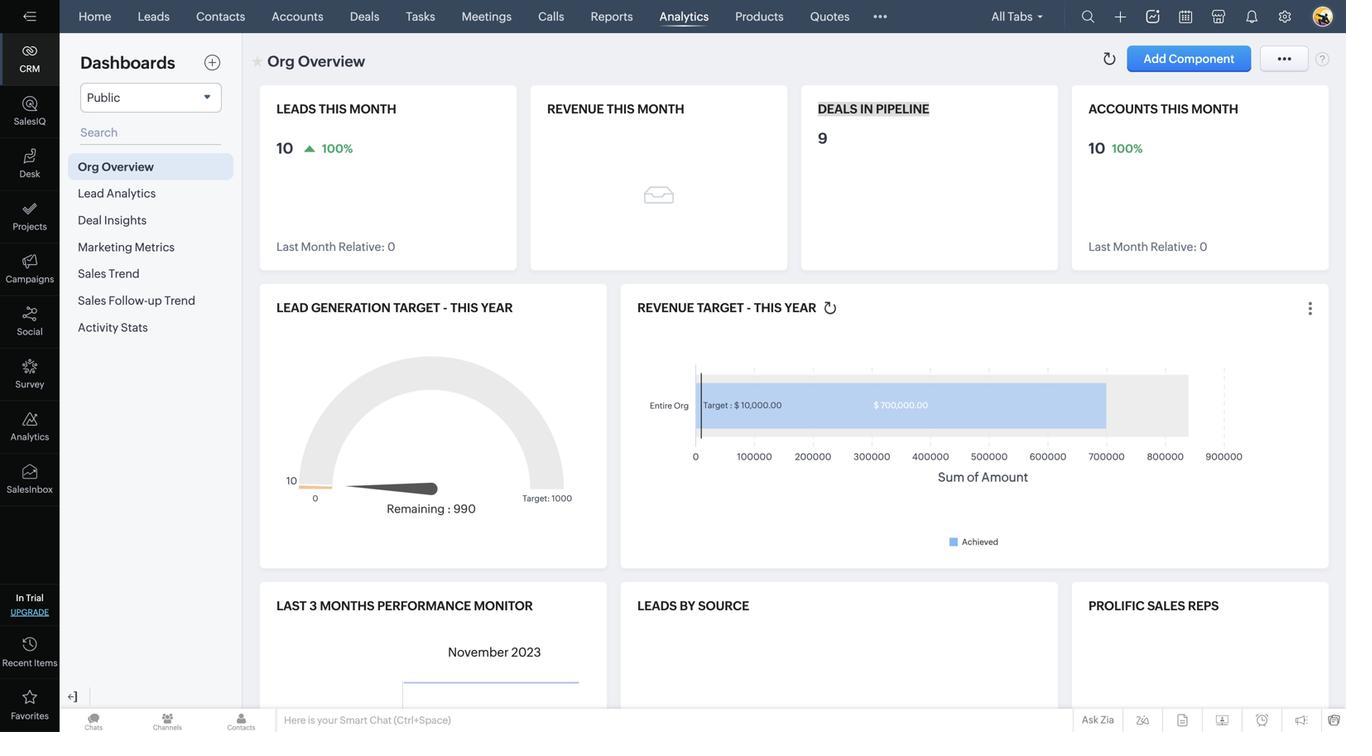 Task type: vqa. For each thing, say whether or not it's contained in the screenshot.
the connect
no



Task type: locate. For each thing, give the bounding box(es) containing it.
zia
[[1101, 714, 1115, 726]]

recent
[[2, 658, 32, 668]]

analytics
[[660, 10, 709, 23], [10, 432, 49, 442]]

calls
[[538, 10, 565, 23]]

in
[[16, 593, 24, 603]]

analytics right reports link on the top of the page
[[660, 10, 709, 23]]

0 horizontal spatial analytics
[[10, 432, 49, 442]]

notifications image
[[1246, 10, 1259, 23]]

trial
[[26, 593, 44, 603]]

analytics link right reports link on the top of the page
[[653, 0, 716, 33]]

contacts image
[[207, 709, 275, 732]]

desk
[[19, 169, 40, 179]]

all tabs
[[992, 10, 1033, 23]]

social link
[[0, 296, 60, 349]]

products link
[[729, 0, 791, 33]]

desk link
[[0, 138, 60, 191]]

in trial upgrade
[[11, 593, 49, 617]]

sales motivator image
[[1147, 10, 1160, 23]]

contacts
[[196, 10, 245, 23]]

home link
[[72, 0, 118, 33]]

meetings link
[[455, 0, 519, 33]]

1 vertical spatial analytics
[[10, 432, 49, 442]]

meetings
[[462, 10, 512, 23]]

accounts
[[272, 10, 324, 23]]

analytics link down survey
[[0, 401, 60, 454]]

analytics link
[[653, 0, 716, 33], [0, 401, 60, 454]]

salesinbox link
[[0, 454, 60, 506]]

crm
[[20, 64, 40, 74]]

quick actions image
[[1115, 11, 1127, 23]]

(ctrl+space)
[[394, 715, 451, 726]]

1 vertical spatial analytics link
[[0, 401, 60, 454]]

0 vertical spatial analytics
[[660, 10, 709, 23]]

chats image
[[60, 709, 128, 732]]

survey
[[15, 379, 44, 390]]

products
[[736, 10, 784, 23]]

reports
[[591, 10, 633, 23]]

leads
[[138, 10, 170, 23]]

your
[[317, 715, 338, 726]]

here
[[284, 715, 306, 726]]

here is your smart chat (ctrl+space)
[[284, 715, 451, 726]]

analytics up salesinbox link
[[10, 432, 49, 442]]

upgrade
[[11, 608, 49, 617]]

calls link
[[532, 0, 571, 33]]

salesiq link
[[0, 86, 60, 138]]

projects link
[[0, 191, 60, 244]]

0 vertical spatial analytics link
[[653, 0, 716, 33]]



Task type: describe. For each thing, give the bounding box(es) containing it.
contacts link
[[190, 0, 252, 33]]

home
[[79, 10, 111, 23]]

survey link
[[0, 349, 60, 401]]

deals link
[[343, 0, 386, 33]]

tasks
[[406, 10, 435, 23]]

calendar image
[[1180, 10, 1193, 23]]

salesinbox
[[7, 485, 53, 495]]

smart
[[340, 715, 368, 726]]

leads link
[[131, 0, 176, 33]]

quotes
[[811, 10, 850, 23]]

configure settings image
[[1279, 10, 1292, 23]]

marketplace image
[[1213, 10, 1226, 23]]

items
[[34, 658, 57, 668]]

tabs
[[1008, 10, 1033, 23]]

recent items
[[2, 658, 57, 668]]

ask zia
[[1082, 714, 1115, 726]]

chat
[[370, 715, 392, 726]]

projects
[[13, 222, 47, 232]]

ask
[[1082, 714, 1099, 726]]

accounts link
[[265, 0, 330, 33]]

social
[[17, 327, 43, 337]]

channels image
[[134, 709, 202, 732]]

is
[[308, 715, 315, 726]]

crm link
[[0, 33, 60, 86]]

0 horizontal spatial analytics link
[[0, 401, 60, 454]]

quotes link
[[804, 0, 857, 33]]

tasks link
[[399, 0, 442, 33]]

1 horizontal spatial analytics link
[[653, 0, 716, 33]]

reports link
[[584, 0, 640, 33]]

deals
[[350, 10, 380, 23]]

salesiq
[[14, 116, 46, 127]]

campaigns link
[[0, 244, 60, 296]]

campaigns
[[6, 274, 54, 285]]

favorites
[[11, 711, 49, 721]]

1 horizontal spatial analytics
[[660, 10, 709, 23]]

all
[[992, 10, 1006, 23]]

search image
[[1082, 10, 1095, 23]]



